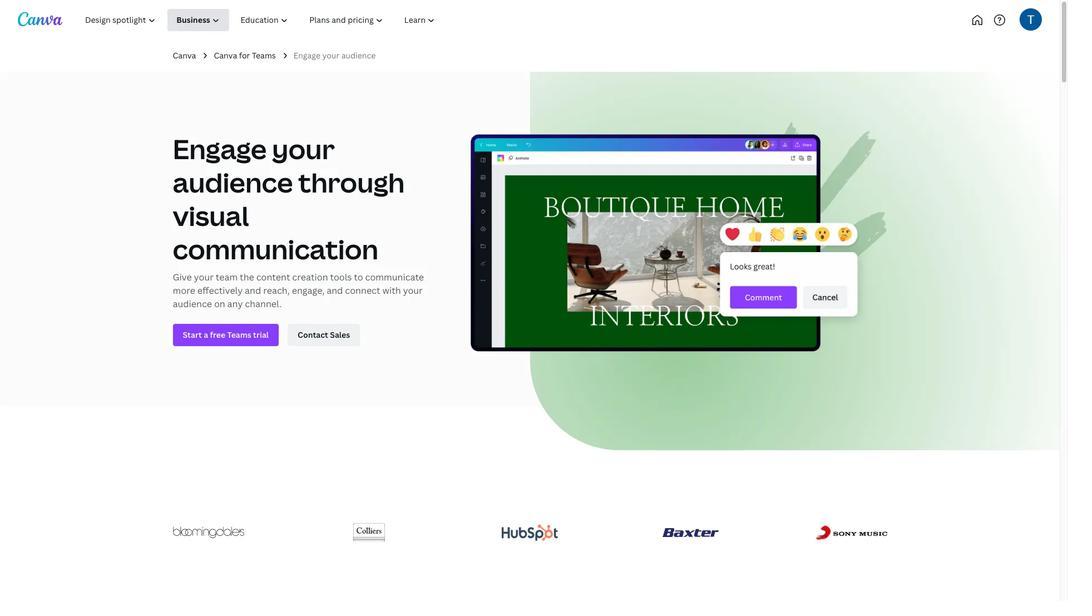 Task type: locate. For each thing, give the bounding box(es) containing it.
visual
[[173, 198, 249, 234]]

colliers international image
[[353, 517, 386, 549]]

foreground image - engage your audience image
[[471, 123, 888, 357]]

0 vertical spatial audience
[[342, 50, 376, 61]]

canva for teams
[[214, 50, 276, 61]]

engage for engage your audience
[[294, 50, 321, 61]]

engage
[[294, 50, 321, 61], [173, 131, 267, 167]]

and
[[245, 285, 261, 297], [327, 285, 343, 297]]

canva for canva
[[173, 50, 196, 61]]

audience for engage your audience
[[342, 50, 376, 61]]

1 vertical spatial audience
[[173, 164, 293, 201]]

top level navigation element
[[76, 9, 483, 31]]

through
[[299, 164, 405, 201]]

0 horizontal spatial canva
[[173, 50, 196, 61]]

2 and from the left
[[327, 285, 343, 297]]

frame 10288828 (4) image
[[530, 72, 1061, 451]]

1 vertical spatial engage
[[173, 131, 267, 167]]

connect
[[345, 285, 381, 297]]

1 horizontal spatial canva
[[214, 50, 237, 61]]

with
[[383, 285, 401, 297]]

communicate
[[365, 271, 424, 284]]

for
[[239, 50, 250, 61]]

team
[[216, 271, 238, 284]]

1 canva from the left
[[173, 50, 196, 61]]

sony music image
[[816, 526, 888, 540]]

1 and from the left
[[245, 285, 261, 297]]

engage inside engage your audience through visual communication give your team the content creation tools to communicate more effectively and reach, engage, and connect with your audience on any channel.
[[173, 131, 267, 167]]

0 vertical spatial engage
[[294, 50, 321, 61]]

1 horizontal spatial and
[[327, 285, 343, 297]]

1 horizontal spatial engage
[[294, 50, 321, 61]]

channel.
[[245, 298, 282, 310]]

and down the
[[245, 285, 261, 297]]

and down the tools
[[327, 285, 343, 297]]

on
[[214, 298, 225, 310]]

give
[[173, 271, 192, 284]]

2 canva from the left
[[214, 50, 237, 61]]

0 horizontal spatial engage
[[173, 131, 267, 167]]

bloomingdale's image
[[173, 527, 244, 539]]

canva
[[173, 50, 196, 61], [214, 50, 237, 61]]

your
[[323, 50, 340, 61], [272, 131, 335, 167], [194, 271, 214, 284], [403, 285, 423, 297]]

audience
[[342, 50, 376, 61], [173, 164, 293, 201], [173, 298, 212, 310]]

0 horizontal spatial and
[[245, 285, 261, 297]]



Task type: describe. For each thing, give the bounding box(es) containing it.
effectively
[[198, 285, 243, 297]]

to
[[354, 271, 363, 284]]

engage your audience through visual communication give your team the content creation tools to communicate more effectively and reach, engage, and connect with your audience on any channel.
[[173, 131, 424, 310]]

the
[[240, 271, 254, 284]]

more
[[173, 285, 195, 297]]

engage,
[[292, 285, 325, 297]]

creation
[[292, 271, 328, 284]]

canva link
[[173, 50, 196, 62]]

canva for teams link
[[214, 50, 276, 62]]

communication
[[173, 231, 379, 267]]

baxter image
[[663, 529, 719, 537]]

engage your audience
[[294, 50, 376, 61]]

reach,
[[263, 285, 290, 297]]

teams
[[252, 50, 276, 61]]

2 vertical spatial audience
[[173, 298, 212, 310]]

tools
[[330, 271, 352, 284]]

audience for engage your audience through visual communication give your team the content creation tools to communicate more effectively and reach, engage, and connect with your audience on any channel.
[[173, 164, 293, 201]]

canva for canva for teams
[[214, 50, 237, 61]]

hubspot image
[[502, 525, 558, 541]]

any
[[227, 298, 243, 310]]

engage for engage your audience through visual communication give your team the content creation tools to communicate more effectively and reach, engage, and connect with your audience on any channel.
[[173, 131, 267, 167]]

content
[[256, 271, 290, 284]]



Task type: vqa. For each thing, say whether or not it's contained in the screenshot.
rightmost sauce
no



